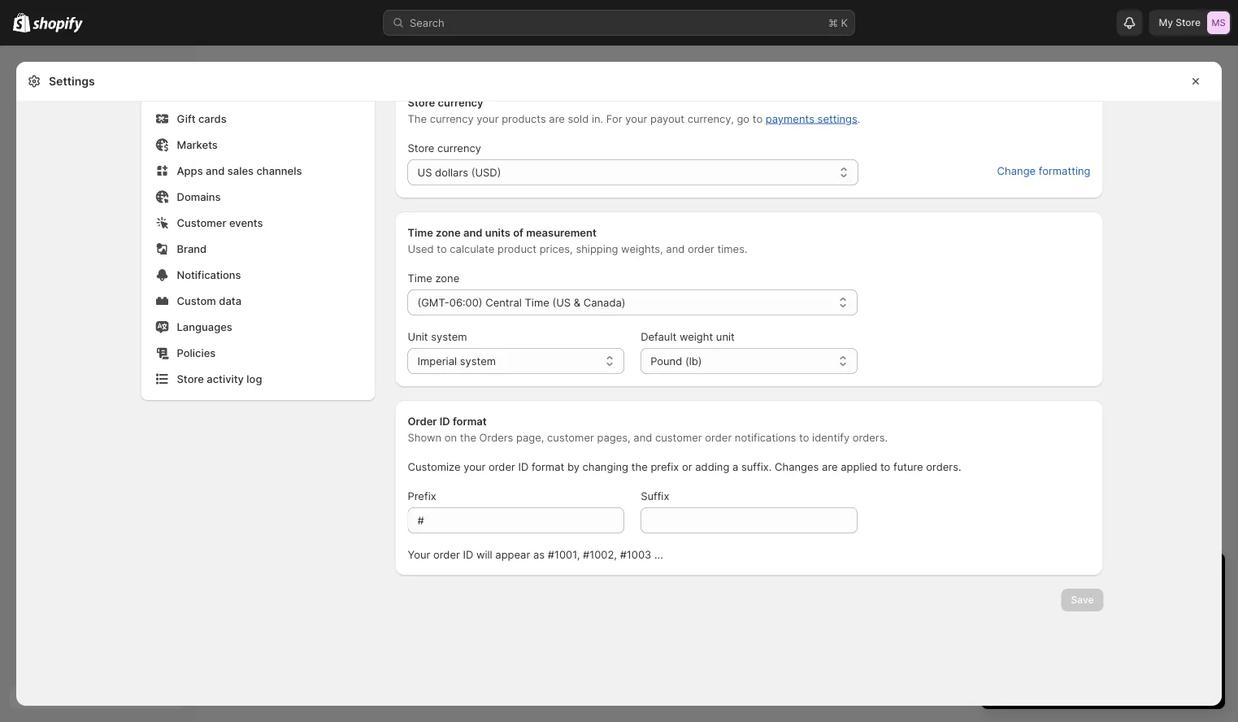 Task type: vqa. For each thing, say whether or not it's contained in the screenshot.
Import your products from Etsy Group
no



Task type: describe. For each thing, give the bounding box(es) containing it.
gift cards link
[[151, 107, 365, 130]]

store for store currency the currency your products are sold in. for your payout currency, go to payments settings .
[[408, 96, 435, 109]]

notifications
[[177, 268, 241, 281]]

brand
[[177, 242, 207, 255]]

#1001,
[[548, 548, 580, 561]]

order inside time zone and units of measurement used to calculate product prices, shipping weights, and order times.
[[688, 242, 715, 255]]

time for time zone
[[408, 272, 432, 284]]

my
[[1159, 17, 1173, 28]]

shown
[[408, 431, 442, 444]]

get:
[[1127, 597, 1146, 609]]

⌘ k
[[829, 16, 848, 29]]

appear
[[495, 548, 530, 561]]

formatting
[[1039, 164, 1091, 177]]

events
[[229, 216, 263, 229]]

change
[[997, 164, 1036, 177]]

your for your order id will appear as #1001, #1002, #1003 ...
[[408, 548, 430, 561]]

us dollars (usd)
[[418, 166, 501, 178]]

your trial just started button
[[981, 553, 1225, 587]]

or
[[682, 460, 692, 473]]

system for imperial system
[[460, 355, 496, 367]]

plan
[[1081, 597, 1102, 609]]

payments
[[766, 112, 815, 125]]

(usd)
[[471, 166, 501, 178]]

prefix
[[651, 460, 679, 473]]

to inside time zone and units of measurement used to calculate product prices, shipping weights, and order times.
[[437, 242, 447, 255]]

apps
[[177, 164, 203, 177]]

times.
[[718, 242, 748, 255]]

#1002,
[[583, 548, 617, 561]]

pages,
[[597, 431, 631, 444]]

1 horizontal spatial shopify image
[[33, 17, 83, 33]]

Prefix text field
[[408, 507, 625, 533]]

my store
[[1159, 17, 1201, 28]]

policies
[[177, 346, 216, 359]]

your trial just started
[[998, 567, 1158, 587]]

started
[[1103, 567, 1158, 587]]

settings
[[818, 112, 858, 125]]

1 horizontal spatial are
[[822, 460, 838, 473]]

central
[[486, 296, 522, 309]]

payments settings link
[[766, 112, 858, 125]]

product
[[498, 242, 537, 255]]

notifications
[[735, 431, 796, 444]]

suffix
[[641, 489, 670, 502]]

and left the 'get:'
[[1105, 597, 1124, 609]]

your left products
[[477, 112, 499, 125]]

Suffix text field
[[641, 507, 858, 533]]

change formatting button
[[988, 159, 1101, 182]]

order
[[408, 415, 437, 427]]

log
[[247, 372, 262, 385]]

change formatting
[[997, 164, 1091, 177]]

and right 'weights,' at the right top of page
[[666, 242, 685, 255]]

pound (lb)
[[651, 355, 702, 367]]

order id format shown on the orders page, customer pages, and customer order notifications to identify orders.
[[408, 415, 888, 444]]

to inside store currency the currency your products are sold in. for your payout currency, go to payments settings .
[[753, 112, 763, 125]]

your right for
[[625, 112, 647, 125]]

#1003
[[620, 548, 652, 561]]

dollars
[[435, 166, 468, 178]]

my store image
[[1207, 11, 1230, 34]]

applied
[[841, 460, 878, 473]]

changing
[[583, 460, 629, 473]]

are inside store currency the currency your products are sold in. for your payout currency, go to payments settings .
[[549, 112, 565, 125]]

your for your trial just started
[[998, 567, 1032, 587]]

by
[[567, 460, 580, 473]]

brand link
[[151, 237, 365, 260]]

weight
[[680, 330, 713, 343]]

activity
[[207, 372, 244, 385]]

default
[[641, 330, 677, 343]]

time zone and units of measurement used to calculate product prices, shipping weights, and order times.
[[408, 226, 748, 255]]

(us
[[552, 296, 571, 309]]

custom data
[[177, 294, 242, 307]]

k
[[841, 16, 848, 29]]

customer events link
[[151, 211, 365, 234]]

go
[[737, 112, 750, 125]]

unit system
[[408, 330, 467, 343]]

pound
[[651, 355, 682, 367]]

1 vertical spatial id
[[518, 460, 529, 473]]

domains
[[177, 190, 221, 203]]

currency for store currency the currency your products are sold in. for your payout currency, go to payments settings .
[[438, 96, 483, 109]]

currency,
[[688, 112, 734, 125]]

trial
[[1037, 567, 1066, 587]]

will
[[476, 548, 492, 561]]

languages link
[[151, 315, 365, 338]]

a inside settings dialog
[[733, 460, 739, 473]]

order inside order id format shown on the orders page, customer pages, and customer order notifications to identify orders.
[[705, 431, 732, 444]]

customer events
[[177, 216, 263, 229]]

1 vertical spatial currency
[[430, 112, 474, 125]]

.
[[858, 112, 861, 125]]

of
[[513, 226, 524, 239]]

1 vertical spatial orders.
[[926, 460, 962, 473]]

...
[[655, 548, 663, 561]]

your down orders
[[464, 460, 486, 473]]

(lb)
[[685, 355, 702, 367]]

adding
[[695, 460, 730, 473]]



Task type: locate. For each thing, give the bounding box(es) containing it.
2 vertical spatial currency
[[437, 141, 481, 154]]

id up "on"
[[440, 415, 450, 427]]

products
[[502, 112, 546, 125]]

order down orders
[[489, 460, 515, 473]]

1 vertical spatial format
[[532, 460, 564, 473]]

id down page,
[[518, 460, 529, 473]]

order up adding
[[705, 431, 732, 444]]

default weight unit
[[641, 330, 735, 343]]

customer up customize your order id format by changing the prefix or adding a suffix. changes are applied to future orders.
[[655, 431, 702, 444]]

system
[[431, 330, 467, 343], [460, 355, 496, 367]]

0 horizontal spatial shopify image
[[13, 13, 30, 32]]

your up "switch"
[[998, 567, 1032, 587]]

gift
[[177, 112, 196, 125]]

to left identify
[[799, 431, 809, 444]]

2 vertical spatial time
[[525, 296, 549, 309]]

switch
[[998, 597, 1031, 609]]

0 horizontal spatial format
[[453, 415, 487, 427]]

customer up 'by'
[[547, 431, 594, 444]]

0 horizontal spatial a
[[733, 460, 739, 473]]

page,
[[516, 431, 544, 444]]

settings dialog
[[16, 0, 1222, 706]]

0 vertical spatial time
[[408, 226, 433, 239]]

store up the
[[408, 96, 435, 109]]

payout
[[650, 112, 685, 125]]

system up imperial system
[[431, 330, 467, 343]]

and inside order id format shown on the orders page, customer pages, and customer order notifications to identify orders.
[[634, 431, 652, 444]]

store inside store currency the currency your products are sold in. for your payout currency, go to payments settings .
[[408, 96, 435, 109]]

customer
[[177, 216, 226, 229]]

&
[[574, 296, 581, 309]]

for
[[606, 112, 622, 125]]

1 horizontal spatial your
[[998, 567, 1032, 587]]

are left applied
[[822, 460, 838, 473]]

sold
[[568, 112, 589, 125]]

id inside order id format shown on the orders page, customer pages, and customer order notifications to identify orders.
[[440, 415, 450, 427]]

search
[[410, 16, 445, 29]]

to inside order id format shown on the orders page, customer pages, and customer order notifications to identify orders.
[[799, 431, 809, 444]]

time up (gmt-
[[408, 272, 432, 284]]

unit
[[408, 330, 428, 343]]

1 vertical spatial system
[[460, 355, 496, 367]]

orders
[[479, 431, 513, 444]]

0 horizontal spatial your
[[408, 548, 430, 561]]

to left future
[[880, 460, 891, 473]]

to right used
[[437, 242, 447, 255]]

1 horizontal spatial id
[[463, 548, 473, 561]]

0 vertical spatial the
[[460, 431, 476, 444]]

orders. up applied
[[853, 431, 888, 444]]

markets
[[177, 138, 218, 151]]

notifications link
[[151, 263, 365, 286]]

store up us
[[408, 141, 435, 154]]

format left 'by'
[[532, 460, 564, 473]]

store activity log link
[[151, 368, 365, 390]]

store right my
[[1176, 17, 1201, 28]]

canada)
[[584, 296, 626, 309]]

future
[[894, 460, 923, 473]]

(gmt-06:00) central time (us & canada)
[[418, 296, 626, 309]]

1 horizontal spatial orders.
[[926, 460, 962, 473]]

order left will
[[433, 548, 460, 561]]

store currency the currency your products are sold in. for your payout currency, go to payments settings .
[[408, 96, 861, 125]]

currency for store currency
[[437, 141, 481, 154]]

0 vertical spatial your
[[408, 548, 430, 561]]

1 vertical spatial your
[[998, 567, 1032, 587]]

calculate
[[450, 242, 495, 255]]

0 horizontal spatial customer
[[547, 431, 594, 444]]

the right "on"
[[460, 431, 476, 444]]

0 vertical spatial system
[[431, 330, 467, 343]]

apps and sales channels link
[[151, 159, 365, 182]]

time
[[408, 226, 433, 239], [408, 272, 432, 284], [525, 296, 549, 309]]

markets link
[[151, 133, 365, 156]]

your down prefix
[[408, 548, 430, 561]]

us
[[418, 166, 432, 178]]

0 horizontal spatial the
[[460, 431, 476, 444]]

and
[[206, 164, 225, 177], [463, 226, 483, 239], [666, 242, 685, 255], [634, 431, 652, 444], [1105, 597, 1124, 609]]

prefix
[[408, 489, 436, 502]]

channels
[[256, 164, 302, 177]]

zone for time zone
[[435, 272, 460, 284]]

apps and sales channels
[[177, 164, 302, 177]]

unit
[[716, 330, 735, 343]]

2 horizontal spatial id
[[518, 460, 529, 473]]

0 vertical spatial zone
[[436, 226, 461, 239]]

gift cards
[[177, 112, 227, 125]]

domains link
[[151, 185, 365, 208]]

time zone
[[408, 272, 460, 284]]

measurement
[[526, 226, 597, 239]]

0 horizontal spatial orders.
[[853, 431, 888, 444]]

cards
[[198, 112, 227, 125]]

1 vertical spatial the
[[631, 460, 648, 473]]

0 vertical spatial format
[[453, 415, 487, 427]]

zone up the calculate
[[436, 226, 461, 239]]

time for time zone and units of measurement used to calculate product prices, shipping weights, and order times.
[[408, 226, 433, 239]]

zone up (gmt-
[[435, 272, 460, 284]]

shopify image
[[13, 13, 30, 32], [33, 17, 83, 33]]

⌘
[[829, 16, 838, 29]]

in.
[[592, 112, 603, 125]]

0 vertical spatial orders.
[[853, 431, 888, 444]]

0 vertical spatial currency
[[438, 96, 483, 109]]

to right "switch"
[[1034, 597, 1044, 609]]

a left paid
[[1047, 597, 1053, 609]]

1 vertical spatial zone
[[435, 272, 460, 284]]

id
[[440, 415, 450, 427], [518, 460, 529, 473], [463, 548, 473, 561]]

0 vertical spatial id
[[440, 415, 450, 427]]

store for store currency
[[408, 141, 435, 154]]

your inside settings dialog
[[408, 548, 430, 561]]

to right "go"
[[753, 112, 763, 125]]

settings
[[49, 74, 95, 88]]

time up used
[[408, 226, 433, 239]]

currency
[[438, 96, 483, 109], [430, 112, 474, 125], [437, 141, 481, 154]]

store activity log
[[177, 372, 262, 385]]

0 vertical spatial a
[[733, 460, 739, 473]]

0 horizontal spatial id
[[440, 415, 450, 427]]

just
[[1070, 567, 1098, 587]]

are left the sold
[[549, 112, 565, 125]]

time inside time zone and units of measurement used to calculate product prices, shipping weights, and order times.
[[408, 226, 433, 239]]

2 customer from the left
[[655, 431, 702, 444]]

your inside dropdown button
[[998, 567, 1032, 587]]

orders. inside order id format shown on the orders page, customer pages, and customer order notifications to identify orders.
[[853, 431, 888, 444]]

order left the times.
[[688, 242, 715, 255]]

order
[[688, 242, 715, 255], [705, 431, 732, 444], [489, 460, 515, 473], [433, 548, 460, 561]]

weights,
[[621, 242, 663, 255]]

and right "pages,"
[[634, 431, 652, 444]]

your order id will appear as #1001, #1002, #1003 ...
[[408, 548, 663, 561]]

store for store activity log
[[177, 372, 204, 385]]

a left suffix.
[[733, 460, 739, 473]]

id left will
[[463, 548, 473, 561]]

zone for time zone and units of measurement used to calculate product prices, shipping weights, and order times.
[[436, 226, 461, 239]]

1 horizontal spatial customer
[[655, 431, 702, 444]]

zone inside time zone and units of measurement used to calculate product prices, shipping weights, and order times.
[[436, 226, 461, 239]]

the left prefix
[[631, 460, 648, 473]]

your
[[408, 548, 430, 561], [998, 567, 1032, 587]]

1 vertical spatial time
[[408, 272, 432, 284]]

customize your order id format by changing the prefix or adding a suffix. changes are applied to future orders.
[[408, 460, 962, 473]]

a
[[733, 460, 739, 473], [1047, 597, 1053, 609]]

1 vertical spatial are
[[822, 460, 838, 473]]

1 horizontal spatial the
[[631, 460, 648, 473]]

and up the calculate
[[463, 226, 483, 239]]

sales
[[227, 164, 254, 177]]

1 vertical spatial a
[[1047, 597, 1053, 609]]

06:00)
[[449, 296, 483, 309]]

switch to a paid plan and get:
[[998, 597, 1146, 609]]

imperial system
[[418, 355, 496, 367]]

1 horizontal spatial a
[[1047, 597, 1053, 609]]

(gmt-
[[418, 296, 449, 309]]

customer
[[547, 431, 594, 444], [655, 431, 702, 444]]

on
[[445, 431, 457, 444]]

suffix.
[[742, 460, 772, 473]]

paid
[[1056, 597, 1078, 609]]

2 vertical spatial id
[[463, 548, 473, 561]]

system for unit system
[[431, 330, 467, 343]]

customize
[[408, 460, 461, 473]]

store
[[1176, 17, 1201, 28], [408, 96, 435, 109], [408, 141, 435, 154], [177, 372, 204, 385]]

store down policies
[[177, 372, 204, 385]]

dialog
[[1229, 62, 1238, 722]]

0 horizontal spatial are
[[549, 112, 565, 125]]

1 horizontal spatial format
[[532, 460, 564, 473]]

and right the apps
[[206, 164, 225, 177]]

as
[[533, 548, 545, 561]]

imperial
[[418, 355, 457, 367]]

system right imperial
[[460, 355, 496, 367]]

format inside order id format shown on the orders page, customer pages, and customer order notifications to identify orders.
[[453, 415, 487, 427]]

custom
[[177, 294, 216, 307]]

0 vertical spatial are
[[549, 112, 565, 125]]

orders. right future
[[926, 460, 962, 473]]

policies link
[[151, 341, 365, 364]]

shipping
[[576, 242, 618, 255]]

time left (us
[[525, 296, 549, 309]]

format up "on"
[[453, 415, 487, 427]]

1 customer from the left
[[547, 431, 594, 444]]

custom data link
[[151, 289, 365, 312]]

the inside order id format shown on the orders page, customer pages, and customer order notifications to identify orders.
[[460, 431, 476, 444]]



